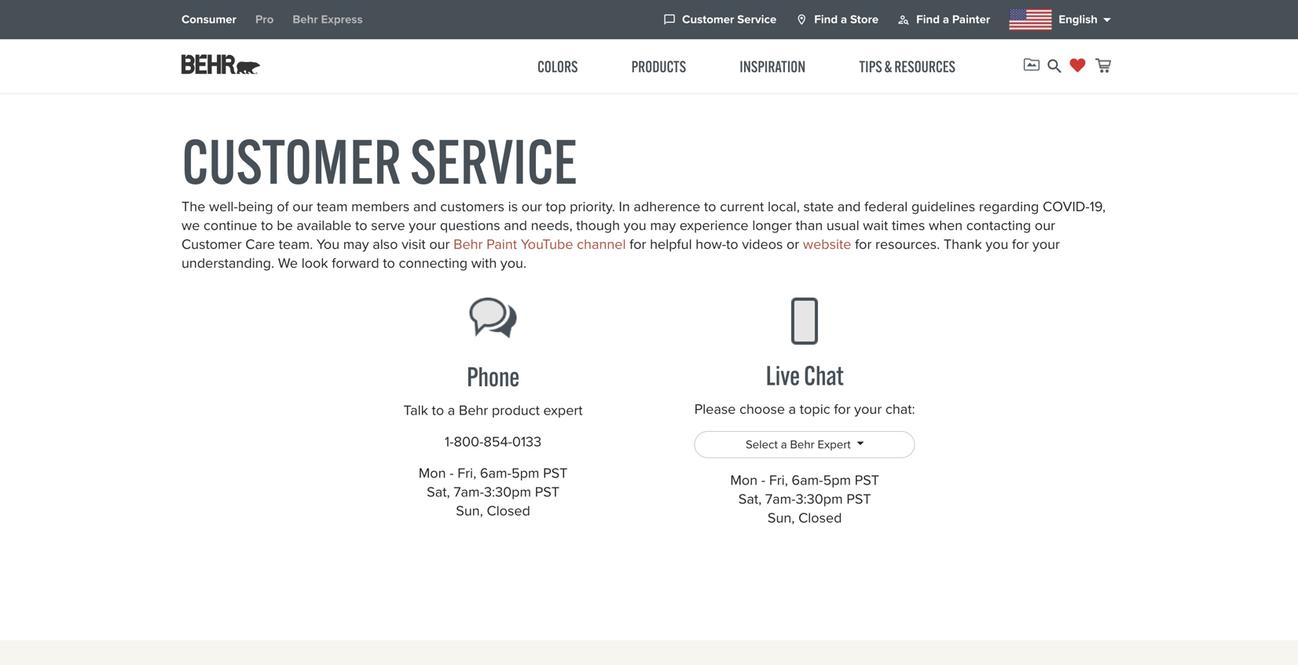 Task type: locate. For each thing, give the bounding box(es) containing it.
you right though
[[624, 215, 647, 236]]

english arrow_drop_down
[[1059, 10, 1117, 29]]

3:30pm for live
[[796, 489, 843, 510]]

a up 1-
[[448, 400, 455, 421]]

find for find a store
[[815, 11, 838, 28]]

live chat image image
[[470, 298, 517, 339]]

7am- for chat
[[766, 489, 796, 510]]

fri, for chat
[[769, 470, 788, 491]]

3:30pm
[[484, 482, 531, 503], [796, 489, 843, 510]]

talk
[[404, 400, 428, 421]]

1 horizontal spatial sat,
[[739, 489, 762, 510]]

times
[[892, 215, 926, 236]]

1 horizontal spatial fri,
[[769, 470, 788, 491]]

of
[[277, 196, 289, 217]]

painter
[[953, 11, 991, 28]]

1 horizontal spatial closed
[[799, 508, 842, 529]]

1 horizontal spatial -
[[762, 470, 766, 491]]

1-
[[445, 431, 454, 452]]

sat, for talk
[[427, 482, 450, 503]]

you right thank
[[986, 234, 1009, 255]]

1 horizontal spatial customer
[[682, 11, 735, 28]]

sun, down select a behr expert at the bottom of page
[[768, 508, 795, 529]]

5pm
[[512, 463, 540, 484], [823, 470, 851, 491]]

behr inside phone talk to a behr product expert
[[459, 400, 488, 421]]

than
[[796, 215, 823, 236]]

regarding
[[979, 196, 1040, 217]]

behr logo image
[[182, 55, 260, 74]]

select a behr expert button
[[695, 432, 916, 459]]

0 horizontal spatial -
[[450, 463, 454, 484]]

covid-
[[1043, 196, 1090, 217]]

wait
[[863, 215, 889, 236]]

may right you
[[343, 234, 369, 255]]

5pm down 0133
[[512, 463, 540, 484]]

1 horizontal spatial sun,
[[768, 508, 795, 529]]

current
[[720, 196, 764, 217]]

800-
[[454, 431, 484, 452]]

mon down 1-
[[419, 463, 446, 484]]

chat_bubble_outline customer service
[[664, 11, 777, 28]]

1 horizontal spatial mon
[[731, 470, 758, 491]]

to inside for resources. thank you for your understanding. we look forward to connecting with you.
[[383, 253, 395, 274]]

2 horizontal spatial and
[[838, 196, 861, 217]]

0 horizontal spatial 3:30pm
[[484, 482, 531, 503]]

visit
[[402, 234, 426, 255]]

0 horizontal spatial mon - fri, 6am-5pm pst sat, 7am-3:30pm pst sun, closed
[[419, 463, 568, 521]]

closed down 854-
[[487, 501, 530, 521]]

6am- for live
[[792, 470, 823, 491]]

behr express
[[293, 11, 363, 28]]

our right visit
[[429, 234, 450, 255]]

0 horizontal spatial 7am-
[[454, 482, 484, 503]]

you inside the well-being of our team members and customers is our top priority. in adherence to current local, state and federal guidelines regarding covid-19, we continue to be available to serve your questions and needs, though you may experience longer than usual wait times when contacting our customer care team. you may also visit our
[[624, 215, 647, 236]]

room
[[796, 13, 808, 26]]

behr
[[293, 11, 318, 28], [454, 234, 483, 255], [459, 400, 488, 421], [790, 436, 815, 454]]

express
[[321, 11, 363, 28]]

0 horizontal spatial your
[[409, 215, 436, 236]]

your down covid-
[[1033, 234, 1060, 255]]

0 horizontal spatial and
[[413, 196, 437, 217]]

when
[[929, 215, 963, 236]]

products
[[632, 57, 686, 76]]

your right serve at left
[[409, 215, 436, 236]]

1 horizontal spatial 3:30pm
[[796, 489, 843, 510]]

consumer link
[[182, 11, 237, 28]]

-
[[450, 463, 454, 484], [762, 470, 766, 491]]

1 horizontal spatial mon - fri, 6am-5pm pst sat, 7am-3:30pm pst sun, closed
[[731, 470, 880, 529]]

1 vertical spatial customer
[[182, 234, 242, 255]]

behr paint youtube channel for helpful how-to videos or website
[[454, 234, 852, 255]]

0 horizontal spatial 6am-
[[480, 463, 512, 484]]

closed down expert
[[799, 508, 842, 529]]

your inside for resources. thank you for your understanding. we look forward to connecting with you.
[[1033, 234, 1060, 255]]

0 vertical spatial customer
[[682, 11, 735, 28]]

find
[[815, 11, 838, 28], [917, 11, 940, 28]]

products link
[[632, 57, 686, 76]]

mon - fri, 6am-5pm pst sat, 7am-3:30pm pst sun, closed
[[419, 463, 568, 521], [731, 470, 880, 529]]

our
[[293, 196, 313, 217], [522, 196, 542, 217], [1035, 215, 1056, 236], [429, 234, 450, 255]]

may
[[650, 215, 676, 236], [343, 234, 369, 255]]

a
[[841, 11, 847, 28], [943, 11, 950, 28], [789, 399, 796, 420], [448, 400, 455, 421], [781, 436, 787, 454]]

6am- down 854-
[[480, 463, 512, 484]]

the
[[182, 196, 205, 217]]

and up visit
[[413, 196, 437, 217]]

0 horizontal spatial 5pm
[[512, 463, 540, 484]]

a left store
[[841, 11, 847, 28]]

sun, down '800-'
[[456, 501, 483, 521]]

find right room
[[815, 11, 838, 28]]

3:30pm down 854-
[[484, 482, 531, 503]]

customer down the well-
[[182, 234, 242, 255]]

1 find from the left
[[815, 11, 838, 28]]

sun, for talk
[[456, 501, 483, 521]]

customer right chat_bubble_outline
[[682, 11, 735, 28]]

and left needs,
[[504, 215, 527, 236]]

longer
[[753, 215, 792, 236]]

0 horizontal spatial customer
[[182, 234, 242, 255]]

sat,
[[427, 482, 450, 503], [739, 489, 762, 510]]

top
[[546, 196, 566, 217]]

6am-
[[480, 463, 512, 484], [792, 470, 823, 491]]

mon down select
[[731, 470, 758, 491]]

search
[[1046, 57, 1065, 76]]

5pm for phone
[[512, 463, 540, 484]]

chat:
[[886, 399, 916, 420]]

behr express link
[[293, 11, 363, 28]]

behr left expert
[[790, 436, 815, 454]]

0 horizontal spatial find
[[815, 11, 838, 28]]

fri,
[[458, 463, 477, 484], [769, 470, 788, 491]]

19,
[[1090, 196, 1106, 217]]

- down 1-
[[450, 463, 454, 484]]

behr up '800-'
[[459, 400, 488, 421]]

you.
[[501, 253, 527, 274]]

2 horizontal spatial your
[[1033, 234, 1060, 255]]

and right state
[[838, 196, 861, 217]]

and
[[413, 196, 437, 217], [838, 196, 861, 217], [504, 215, 527, 236]]

0 horizontal spatial mon
[[419, 463, 446, 484]]

7am- for talk
[[454, 482, 484, 503]]

1 horizontal spatial your
[[855, 399, 882, 420]]

0 horizontal spatial sun,
[[456, 501, 483, 521]]

mon - fri, 6am-5pm pst sat, 7am-3:30pm pst sun, closed down 1-800-854-0133
[[419, 463, 568, 521]]

closed for live
[[799, 508, 842, 529]]

to left visit
[[383, 253, 395, 274]]

for inside live chat please choose a topic for your chat:
[[834, 399, 851, 420]]

your
[[409, 215, 436, 236], [1033, 234, 1060, 255], [855, 399, 882, 420]]

2 find from the left
[[917, 11, 940, 28]]

1 horizontal spatial 6am-
[[792, 470, 823, 491]]

find right person_search
[[917, 11, 940, 28]]

members
[[352, 196, 410, 217]]

3:30pm for phone
[[484, 482, 531, 503]]

behr left express
[[293, 11, 318, 28]]

needs,
[[531, 215, 573, 236]]

for right topic
[[834, 399, 851, 420]]

sat, down select
[[739, 489, 762, 510]]

in
[[619, 196, 630, 217]]

your inside live chat please choose a topic for your chat:
[[855, 399, 882, 420]]

behr left paint
[[454, 234, 483, 255]]

experience
[[680, 215, 749, 236]]

colors
[[538, 57, 578, 76]]

your left chat:
[[855, 399, 882, 420]]

0 horizontal spatial you
[[624, 215, 647, 236]]

854-
[[484, 431, 512, 452]]

1 horizontal spatial you
[[986, 234, 1009, 255]]

3:30pm down select a behr expert dropdown button at the bottom
[[796, 489, 843, 510]]

a left painter
[[943, 11, 950, 28]]

0133
[[512, 431, 542, 452]]

0 horizontal spatial fri,
[[458, 463, 477, 484]]

mon - fri, 6am-5pm pst sat, 7am-3:30pm pst sun, closed down select a behr expert dropdown button at the bottom
[[731, 470, 880, 529]]

1 horizontal spatial 5pm
[[823, 470, 851, 491]]

6am- down select a behr expert dropdown button at the bottom
[[792, 470, 823, 491]]

live chat please choose a topic for your chat:
[[695, 359, 916, 420]]

&
[[885, 57, 892, 76]]

chat
[[804, 359, 844, 392]]

1 horizontal spatial 7am-
[[766, 489, 796, 510]]

may right the in
[[650, 215, 676, 236]]

expert
[[818, 436, 851, 454]]

to right 'talk' on the left bottom of the page
[[432, 400, 444, 421]]

- down select
[[762, 470, 766, 491]]

0 horizontal spatial sat,
[[427, 482, 450, 503]]

1 horizontal spatial and
[[504, 215, 527, 236]]

care
[[245, 234, 275, 255]]

we
[[182, 215, 200, 236]]

5pm down expert
[[823, 470, 851, 491]]

6am- for phone
[[480, 463, 512, 484]]

7am- down '800-'
[[454, 482, 484, 503]]

sat, down 1-
[[427, 482, 450, 503]]

chat_bubble_outline
[[664, 13, 676, 26]]

we
[[278, 253, 298, 274]]

person_search
[[898, 13, 910, 26]]

a left topic
[[789, 399, 796, 420]]

fri, down select
[[769, 470, 788, 491]]

7am- down select
[[766, 489, 796, 510]]

fri, down '800-'
[[458, 463, 477, 484]]

live chat phone image image
[[792, 298, 818, 345]]

1 horizontal spatial find
[[917, 11, 940, 28]]

0 horizontal spatial closed
[[487, 501, 530, 521]]

1 horizontal spatial may
[[650, 215, 676, 236]]

arrow_drop_down
[[1098, 10, 1117, 29]]

a right select
[[781, 436, 787, 454]]

closed
[[487, 501, 530, 521], [799, 508, 842, 529]]

youtube
[[521, 234, 573, 255]]

guidelines
[[912, 196, 976, 217]]



Task type: describe. For each thing, give the bounding box(es) containing it.
phone
[[467, 360, 520, 393]]

tips & resources
[[860, 57, 956, 76]]

thank
[[944, 234, 982, 255]]

service
[[411, 123, 578, 200]]

please
[[695, 399, 736, 420]]

phone talk to a behr product expert
[[404, 360, 583, 421]]

a inside live chat please choose a topic for your chat:
[[789, 399, 796, 420]]

mon - fri, 6am-5pm pst sat, 7am-3:30pm pst sun, closed for chat
[[731, 470, 880, 529]]

customers
[[440, 196, 505, 217]]

available
[[297, 215, 352, 236]]

you inside for resources. thank you for your understanding. we look forward to connecting with you.
[[986, 234, 1009, 255]]

priority.
[[570, 196, 615, 217]]

team
[[317, 196, 348, 217]]

find for find a painter
[[917, 11, 940, 28]]

team.
[[279, 234, 313, 255]]

live
[[766, 359, 800, 392]]

for resources. thank you for your understanding. we look forward to connecting with you.
[[182, 234, 1060, 274]]

select
[[746, 436, 778, 454]]

local,
[[768, 196, 800, 217]]

though
[[576, 215, 620, 236]]

customer
[[182, 123, 401, 200]]

store
[[851, 11, 879, 28]]

serve
[[371, 215, 405, 236]]

to left serve at left
[[355, 215, 368, 236]]

federal
[[865, 196, 908, 217]]

mon for chat
[[731, 470, 758, 491]]

a inside phone talk to a behr product expert
[[448, 400, 455, 421]]

fri, for talk
[[458, 463, 477, 484]]

pro link
[[255, 11, 274, 28]]

sat, for chat
[[739, 489, 762, 510]]

to left current
[[704, 196, 717, 217]]

room find a store
[[796, 11, 879, 28]]

person_search find a painter
[[898, 11, 991, 28]]

with
[[471, 253, 497, 274]]

to left videos
[[726, 234, 739, 255]]

behr paint youtube channel link
[[454, 234, 626, 255]]

the well-being of our team members and customers is our top priority. in adherence to current local, state and federal guidelines regarding covid-19, we continue to be available to serve your questions and needs, though you may experience longer than usual wait times when contacting our customer care team. you may also visit our
[[182, 196, 1106, 255]]

product
[[492, 400, 540, 421]]

adherence
[[634, 196, 701, 217]]

be
[[277, 215, 293, 236]]

expert
[[544, 400, 583, 421]]

our right 'is'
[[522, 196, 542, 217]]

for down regarding
[[1013, 234, 1029, 255]]

paint
[[487, 234, 517, 255]]

contacting
[[967, 215, 1032, 236]]

english
[[1059, 11, 1098, 28]]

questions
[[440, 215, 500, 236]]

website
[[803, 234, 852, 255]]

how-
[[696, 234, 726, 255]]

1-800-854-0133
[[445, 431, 542, 452]]

to inside phone talk to a behr product expert
[[432, 400, 444, 421]]

to left be
[[261, 215, 273, 236]]

connecting
[[399, 253, 468, 274]]

you
[[317, 234, 340, 255]]

pro
[[255, 11, 274, 28]]

resources.
[[876, 234, 940, 255]]

our right the of
[[293, 196, 313, 217]]

mon - fri, 6am-5pm pst sat, 7am-3:30pm pst sun, closed for talk
[[419, 463, 568, 521]]

0 horizontal spatial may
[[343, 234, 369, 255]]

behr inside dropdown button
[[790, 436, 815, 454]]

website link
[[803, 234, 852, 255]]

search link
[[1046, 55, 1065, 78]]

topic
[[800, 399, 831, 420]]

inspiration link
[[740, 57, 806, 76]]

your inside the well-being of our team members and customers is our top priority. in adherence to current local, state and federal guidelines regarding covid-19, we continue to be available to serve your questions and needs, though you may experience longer than usual wait times when contacting our customer care team. you may also visit our
[[409, 215, 436, 236]]

choose
[[740, 399, 785, 420]]

helpful
[[650, 234, 692, 255]]

mon for talk
[[419, 463, 446, 484]]

well-
[[209, 196, 238, 217]]

tips
[[860, 57, 882, 76]]

customer inside the well-being of our team members and customers is our top priority. in adherence to current local, state and federal guidelines regarding covid-19, we continue to be available to serve your questions and needs, though you may experience longer than usual wait times when contacting our customer care team. you may also visit our
[[182, 234, 242, 255]]

customer service
[[182, 123, 578, 200]]

5pm for live chat
[[823, 470, 851, 491]]

inspiration
[[740, 57, 806, 76]]

service
[[738, 11, 777, 28]]

closed for phone
[[487, 501, 530, 521]]

look
[[302, 253, 328, 274]]

understanding.
[[182, 253, 274, 274]]

- for talk
[[450, 463, 454, 484]]

sun, for chat
[[768, 508, 795, 529]]

consumer
[[182, 11, 237, 28]]

also
[[373, 234, 398, 255]]

being
[[238, 196, 273, 217]]

us flag image
[[1010, 8, 1053, 31]]

resources
[[895, 57, 956, 76]]

a inside dropdown button
[[781, 436, 787, 454]]

usual
[[827, 215, 860, 236]]

videos
[[742, 234, 783, 255]]

for right the website
[[855, 234, 872, 255]]

our right the contacting
[[1035, 215, 1056, 236]]

colors link
[[538, 57, 578, 76]]

or
[[787, 234, 800, 255]]

- for chat
[[762, 470, 766, 491]]

for left helpful
[[630, 234, 647, 255]]



Task type: vqa. For each thing, say whether or not it's contained in the screenshot.
CONNECTING
yes



